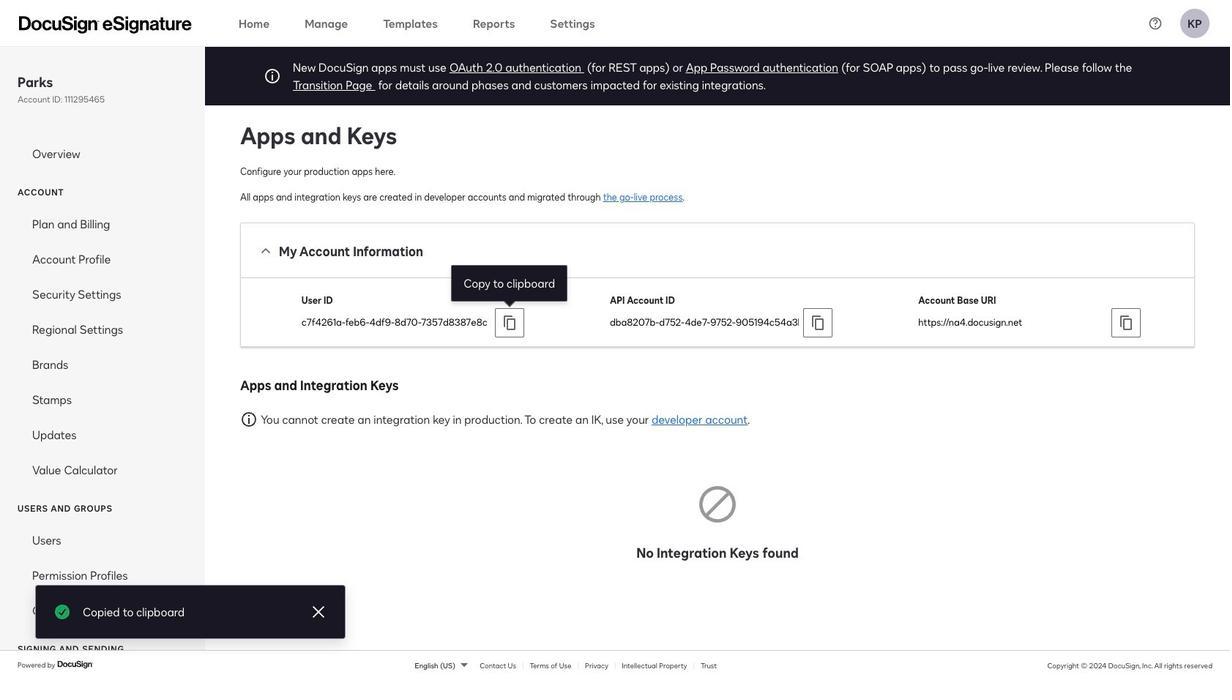 Task type: locate. For each thing, give the bounding box(es) containing it.
docusign admin image
[[19, 16, 192, 33]]

tooltip
[[451, 265, 568, 302]]

None field
[[301, 316, 492, 329], [610, 316, 800, 329], [918, 316, 1109, 329], [301, 316, 492, 329], [610, 316, 800, 329], [918, 316, 1109, 329]]

account element
[[0, 207, 205, 488]]



Task type: vqa. For each thing, say whether or not it's contained in the screenshot.
ENTER NAME text box
no



Task type: describe. For each thing, give the bounding box(es) containing it.
docusign image
[[57, 659, 94, 671]]

users and groups element
[[0, 523, 205, 628]]



